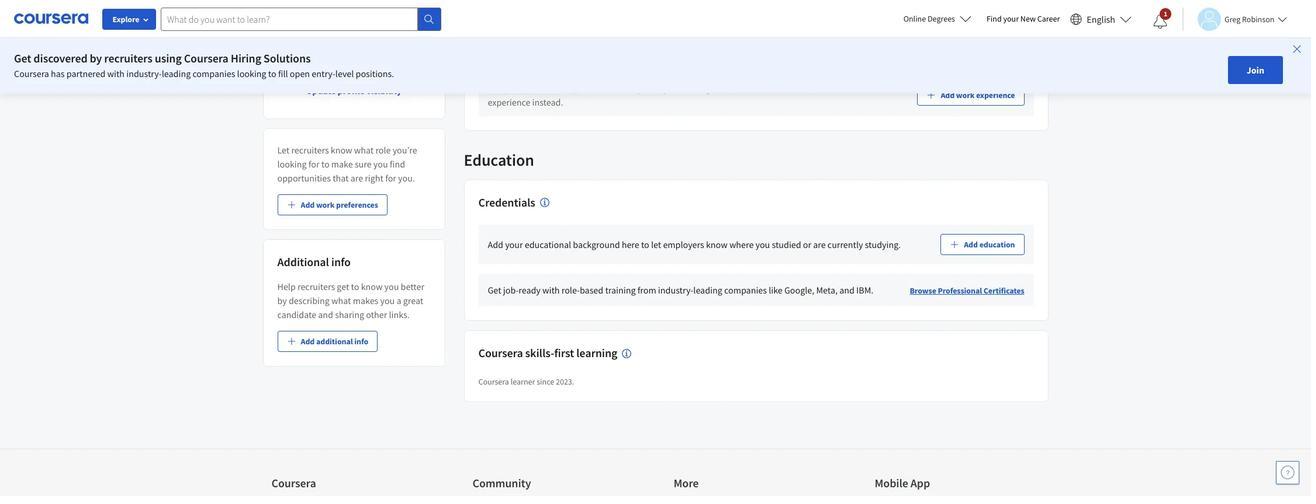Task type: describe. For each thing, give the bounding box(es) containing it.
help
[[277, 281, 296, 293]]

meta,
[[816, 285, 838, 297]]

update profile visibility
[[306, 85, 402, 96]]

1 vertical spatial industry-
[[658, 285, 694, 297]]

1 button
[[1144, 8, 1177, 36]]

positions.
[[356, 68, 394, 80]]

to left let
[[641, 239, 649, 251]]

are inside let recruiters know what role you're looking for to make sure you find opportunities that are right for you.
[[351, 172, 363, 184]]

new
[[1021, 13, 1036, 24]]

companies inside get discovered by recruiters using coursera hiring solutions coursera has partnered with industry-leading companies looking to fill open entry-level positions.
[[193, 68, 235, 80]]

using
[[155, 51, 182, 65]]

coursera learner since 2023.
[[479, 377, 574, 388]]

here
[[622, 239, 639, 251]]

role
[[376, 144, 391, 156]]

studied
[[772, 239, 801, 251]]

and inside help recruiters get to know you better by describing what makes you a great candidate and sharing other links.
[[318, 309, 333, 321]]

right
[[365, 172, 384, 184]]

or inside add your past work experience here. if you're just starting out, you can add internships or volunteer experience instead.
[[825, 82, 833, 94]]

show notifications image
[[1153, 15, 1168, 29]]

ibm.
[[857, 285, 874, 297]]

you right where
[[756, 239, 770, 251]]

by inside get discovered by recruiters using coursera hiring solutions coursera has partnered with industry-leading companies looking to fill open entry-level positions.
[[90, 51, 102, 65]]

explore button
[[102, 9, 156, 30]]

industry- inside get discovered by recruiters using coursera hiring solutions coursera has partnered with industry-leading companies looking to fill open entry-level positions.
[[126, 68, 162, 80]]

robinson inside popup button
[[1242, 14, 1275, 24]]

get discovered by recruiters using coursera hiring solutions coursera has partnered with industry-leading companies looking to fill open entry-level positions.
[[14, 51, 394, 80]]

1
[[1164, 9, 1168, 18]]

visibility
[[366, 85, 402, 96]]

role-
[[562, 285, 580, 297]]

1 horizontal spatial and
[[840, 285, 855, 297]]

education
[[464, 150, 534, 171]]

add education button
[[941, 235, 1025, 256]]

coursera for coursera
[[272, 477, 316, 491]]

add additional info
[[301, 337, 368, 347]]

make
[[331, 158, 353, 170]]

additional
[[277, 255, 329, 270]]

looking inside get discovered by recruiters using coursera hiring solutions coursera has partnered with industry-leading companies looking to fill open entry-level positions.
[[237, 68, 266, 80]]

information about credentials section image
[[540, 198, 549, 208]]

you're inside let recruiters know what role you're looking for to make sure you find opportunities that are right for you.
[[393, 144, 417, 156]]

find
[[390, 158, 405, 170]]

looking inside let recruiters know what role you're looking for to make sure you find opportunities that are right for you.
[[277, 158, 307, 170]]

know inside help recruiters get to know you better by describing what makes you a great candidate and sharing other links.
[[361, 281, 383, 293]]

profile
[[338, 85, 365, 96]]

online
[[904, 13, 926, 24]]

find your new career
[[987, 13, 1060, 24]]

since
[[537, 377, 554, 388]]

based
[[580, 285, 603, 297]]

1 vertical spatial are
[[813, 239, 826, 251]]

employers
[[663, 239, 704, 251]]

app
[[911, 477, 930, 491]]

work history
[[479, 44, 542, 59]]

community
[[473, 477, 531, 491]]

degrees
[[928, 13, 955, 24]]

0 horizontal spatial robinson
[[339, 4, 405, 25]]

explore
[[113, 14, 139, 25]]

work for add work preferences
[[316, 200, 335, 210]]

1 horizontal spatial for
[[385, 172, 396, 184]]

work for add work experience
[[956, 90, 975, 100]]

coursera skills-first learning
[[479, 346, 618, 361]]

1 horizontal spatial leading
[[694, 285, 722, 297]]

discovered
[[34, 51, 88, 65]]

help recruiters get to know you better by describing what makes you a great candidate and sharing other links.
[[277, 281, 424, 321]]

add for add education
[[964, 240, 978, 250]]

learner
[[511, 377, 535, 388]]

a
[[397, 295, 401, 307]]

internships
[[779, 82, 823, 94]]

0 horizontal spatial or
[[803, 239, 812, 251]]

1 vertical spatial companies
[[724, 285, 767, 297]]

add work experience
[[941, 90, 1015, 100]]

you for great
[[380, 295, 395, 307]]

preferences
[[336, 200, 378, 210]]

describing
[[289, 295, 330, 307]]

add for add additional info
[[301, 337, 315, 347]]

info inside button
[[354, 337, 368, 347]]

add for add work experience
[[941, 90, 955, 100]]

history
[[507, 44, 542, 59]]

learning
[[576, 346, 618, 361]]

your for educational
[[505, 239, 523, 251]]

better
[[401, 281, 424, 293]]

additional
[[316, 337, 353, 347]]

recruiters for let
[[291, 144, 329, 156]]

candidate
[[277, 309, 316, 321]]

browse professional certificates link
[[910, 286, 1025, 297]]

browse
[[910, 286, 936, 297]]

mobile app
[[875, 477, 930, 491]]

help center image
[[1281, 467, 1295, 481]]

add additional info button
[[277, 331, 378, 353]]

you up a
[[384, 281, 399, 293]]

0 horizontal spatial greg robinson
[[303, 4, 405, 25]]

get for job-
[[488, 285, 501, 297]]

other
[[366, 309, 387, 321]]

find
[[987, 13, 1002, 24]]

fill
[[278, 68, 288, 80]]

background
[[573, 239, 620, 251]]

you for opportunities
[[373, 158, 388, 170]]

mobile
[[875, 477, 908, 491]]

2023.
[[556, 377, 574, 388]]

out,
[[712, 82, 728, 94]]

you're inside add your past work experience here. if you're just starting out, you can add internships or volunteer experience instead.
[[638, 82, 663, 94]]

0 horizontal spatial greg
[[303, 4, 336, 25]]

from
[[638, 285, 656, 297]]

let
[[277, 144, 290, 156]]

experience inside add work experience button
[[976, 90, 1015, 100]]

english
[[1087, 13, 1115, 25]]

volunteer
[[835, 82, 873, 94]]

partnered
[[66, 68, 105, 80]]



Task type: locate. For each thing, give the bounding box(es) containing it.
get for discovered
[[14, 51, 31, 65]]

0 vertical spatial are
[[351, 172, 363, 184]]

you inside let recruiters know what role you're looking for to make sure you find opportunities that are right for you.
[[373, 158, 388, 170]]

leading
[[162, 68, 191, 80], [694, 285, 722, 297]]

browse professional certificates
[[910, 286, 1025, 297]]

1 vertical spatial or
[[803, 239, 812, 251]]

past
[[525, 82, 542, 94]]

greg inside popup button
[[1225, 14, 1241, 24]]

add for add your educational background here to let employers know where you studied or are currently studying.
[[488, 239, 503, 251]]

0 vertical spatial you're
[[638, 82, 663, 94]]

info right additional
[[354, 337, 368, 347]]

1 horizontal spatial by
[[277, 295, 287, 307]]

0 vertical spatial looking
[[237, 68, 266, 80]]

open
[[290, 68, 310, 80]]

or right the studied
[[803, 239, 812, 251]]

you're up the find
[[393, 144, 417, 156]]

1 horizontal spatial greg robinson
[[1225, 14, 1275, 24]]

0 vertical spatial for
[[309, 158, 320, 170]]

get job-ready with role-based training from industry-leading companies like google, meta, and ibm.
[[488, 285, 874, 297]]

info up get
[[331, 255, 351, 270]]

what up sure
[[354, 144, 374, 156]]

add inside add your past work experience here. if you're just starting out, you can add internships or volunteer experience instead.
[[488, 82, 503, 94]]

0 horizontal spatial and
[[318, 309, 333, 321]]

recruiters right let
[[291, 144, 329, 156]]

your right the find
[[1004, 13, 1019, 24]]

educational
[[525, 239, 571, 251]]

by down help
[[277, 295, 287, 307]]

ready
[[519, 285, 541, 297]]

english button
[[1066, 0, 1137, 38]]

your inside add your past work experience here. if you're just starting out, you can add internships or volunteer experience instead.
[[505, 82, 523, 94]]

you down role
[[373, 158, 388, 170]]

level
[[335, 68, 354, 80]]

0 horizontal spatial you're
[[393, 144, 417, 156]]

1 vertical spatial with
[[543, 285, 560, 297]]

you left can
[[730, 82, 745, 94]]

1 vertical spatial you're
[[393, 144, 417, 156]]

to inside let recruiters know what role you're looking for to make sure you find opportunities that are right for you.
[[321, 158, 329, 170]]

to left fill
[[268, 68, 276, 80]]

training
[[605, 285, 636, 297]]

0 vertical spatial by
[[90, 51, 102, 65]]

companies left like
[[724, 285, 767, 297]]

currently
[[828, 239, 863, 251]]

and
[[840, 285, 855, 297], [318, 309, 333, 321]]

online degrees
[[904, 13, 955, 24]]

experience
[[565, 82, 607, 94], [976, 90, 1015, 100], [488, 96, 530, 108]]

add for add work preferences
[[301, 200, 315, 210]]

know inside let recruiters know what role you're looking for to make sure you find opportunities that are right for you.
[[331, 144, 352, 156]]

2 horizontal spatial work
[[956, 90, 975, 100]]

and down describing
[[318, 309, 333, 321]]

1 vertical spatial what
[[332, 295, 351, 307]]

entry-
[[312, 68, 335, 80]]

google,
[[785, 285, 815, 297]]

know up 'makes'
[[361, 281, 383, 293]]

add for add your past work experience here. if you're just starting out, you can add internships or volunteer experience instead.
[[488, 82, 503, 94]]

recruiters down explore popup button
[[104, 51, 152, 65]]

greg up the join button
[[1225, 14, 1241, 24]]

with right "partnered"
[[107, 68, 125, 80]]

1 horizontal spatial get
[[488, 285, 501, 297]]

if
[[631, 82, 636, 94]]

0 vertical spatial with
[[107, 68, 125, 80]]

sure
[[355, 158, 372, 170]]

0 horizontal spatial companies
[[193, 68, 235, 80]]

recruiters for help
[[298, 281, 335, 293]]

update
[[306, 85, 336, 96]]

to inside get discovered by recruiters using coursera hiring solutions coursera has partnered with industry-leading companies looking to fill open entry-level positions.
[[268, 68, 276, 80]]

0 vertical spatial get
[[14, 51, 31, 65]]

are left currently
[[813, 239, 826, 251]]

add work preferences
[[301, 200, 378, 210]]

add education
[[964, 240, 1015, 250]]

recruiters inside get discovered by recruiters using coursera hiring solutions coursera has partnered with industry-leading companies looking to fill open entry-level positions.
[[104, 51, 152, 65]]

hiring
[[231, 51, 261, 65]]

1 horizontal spatial work
[[543, 82, 563, 94]]

you for add
[[730, 82, 745, 94]]

add your educational background here to let employers know where you studied or are currently studying.
[[488, 239, 901, 251]]

0 horizontal spatial industry-
[[126, 68, 162, 80]]

1 vertical spatial info
[[354, 337, 368, 347]]

your left the past
[[505, 82, 523, 94]]

greg robinson button
[[1183, 7, 1288, 31]]

1 horizontal spatial robinson
[[1242, 14, 1275, 24]]

sharing
[[335, 309, 364, 321]]

work inside add your past work experience here. if you're just starting out, you can add internships or volunteer experience instead.
[[543, 82, 563, 94]]

can
[[746, 82, 760, 94]]

coursera for coursera learner since 2023.
[[479, 377, 509, 388]]

0 horizontal spatial are
[[351, 172, 363, 184]]

work inside button
[[956, 90, 975, 100]]

0 horizontal spatial know
[[331, 144, 352, 156]]

1 horizontal spatial industry-
[[658, 285, 694, 297]]

for down the find
[[385, 172, 396, 184]]

solutions
[[264, 51, 311, 65]]

by inside help recruiters get to know you better by describing what makes you a great candidate and sharing other links.
[[277, 295, 287, 307]]

online degrees button
[[894, 6, 981, 32]]

looking down hiring on the left top of the page
[[237, 68, 266, 80]]

your left educational
[[505, 239, 523, 251]]

industry-
[[126, 68, 162, 80], [658, 285, 694, 297]]

1 horizontal spatial info
[[354, 337, 368, 347]]

0 horizontal spatial info
[[331, 255, 351, 270]]

join
[[1247, 64, 1265, 76]]

1 vertical spatial recruiters
[[291, 144, 329, 156]]

work inside button
[[316, 200, 335, 210]]

information about skills development section image
[[622, 350, 632, 359]]

0 vertical spatial recruiters
[[104, 51, 152, 65]]

What do you want to learn? text field
[[161, 7, 418, 31]]

add inside button
[[941, 90, 955, 100]]

links.
[[389, 309, 410, 321]]

are down sure
[[351, 172, 363, 184]]

know left where
[[706, 239, 728, 251]]

0 horizontal spatial experience
[[488, 96, 530, 108]]

0 vertical spatial your
[[1004, 13, 1019, 24]]

recruiters
[[104, 51, 152, 65], [291, 144, 329, 156], [298, 281, 335, 293]]

what inside help recruiters get to know you better by describing what makes you a great candidate and sharing other links.
[[332, 295, 351, 307]]

get left job-
[[488, 285, 501, 297]]

let
[[651, 239, 661, 251]]

None search field
[[161, 7, 441, 31]]

certificates
[[984, 286, 1025, 297]]

recruiters up describing
[[298, 281, 335, 293]]

1 horizontal spatial what
[[354, 144, 374, 156]]

to right get
[[351, 281, 359, 293]]

0 vertical spatial know
[[331, 144, 352, 156]]

0 horizontal spatial what
[[332, 295, 351, 307]]

coursera
[[184, 51, 229, 65], [14, 68, 49, 80], [479, 346, 523, 361], [479, 377, 509, 388], [272, 477, 316, 491]]

looking down let
[[277, 158, 307, 170]]

0 vertical spatial leading
[[162, 68, 191, 80]]

0 horizontal spatial by
[[90, 51, 102, 65]]

1 horizontal spatial experience
[[565, 82, 607, 94]]

and left 'ibm.'
[[840, 285, 855, 297]]

for
[[309, 158, 320, 170], [385, 172, 396, 184]]

know up make
[[331, 144, 352, 156]]

1 vertical spatial know
[[706, 239, 728, 251]]

what inside let recruiters know what role you're looking for to make sure you find opportunities that are right for you.
[[354, 144, 374, 156]]

starting
[[681, 82, 711, 94]]

or left the volunteer
[[825, 82, 833, 94]]

add work experience button
[[918, 85, 1025, 106]]

coursera for coursera skills-first learning
[[479, 346, 523, 361]]

you're
[[638, 82, 663, 94], [393, 144, 417, 156]]

1 vertical spatial get
[[488, 285, 501, 297]]

update profile visibility button
[[297, 77, 411, 105]]

0 vertical spatial and
[[840, 285, 855, 297]]

1 vertical spatial by
[[277, 295, 287, 307]]

to inside help recruiters get to know you better by describing what makes you a great candidate and sharing other links.
[[351, 281, 359, 293]]

where
[[730, 239, 754, 251]]

opportunities
[[277, 172, 331, 184]]

professional
[[938, 286, 982, 297]]

companies down hiring on the left top of the page
[[193, 68, 235, 80]]

your for new
[[1004, 13, 1019, 24]]

1 vertical spatial looking
[[277, 158, 307, 170]]

companies
[[193, 68, 235, 80], [724, 285, 767, 297]]

your
[[1004, 13, 1019, 24], [505, 82, 523, 94], [505, 239, 523, 251]]

1 vertical spatial and
[[318, 309, 333, 321]]

1 horizontal spatial looking
[[277, 158, 307, 170]]

1 horizontal spatial you're
[[638, 82, 663, 94]]

coursera image
[[14, 10, 88, 28]]

greg
[[303, 4, 336, 25], [1225, 14, 1241, 24]]

or
[[825, 82, 833, 94], [803, 239, 812, 251]]

leading down add your educational background here to let employers know where you studied or are currently studying.
[[694, 285, 722, 297]]

leading inside get discovered by recruiters using coursera hiring solutions coursera has partnered with industry-leading companies looking to fill open entry-level positions.
[[162, 68, 191, 80]]

get
[[14, 51, 31, 65], [488, 285, 501, 297]]

1 horizontal spatial know
[[361, 281, 383, 293]]

makes
[[353, 295, 378, 307]]

1 horizontal spatial companies
[[724, 285, 767, 297]]

0 horizontal spatial get
[[14, 51, 31, 65]]

with inside get discovered by recruiters using coursera hiring solutions coursera has partnered with industry-leading companies looking to fill open entry-level positions.
[[107, 68, 125, 80]]

are
[[351, 172, 363, 184], [813, 239, 826, 251]]

credentials
[[479, 195, 535, 210]]

you're right if
[[638, 82, 663, 94]]

2 vertical spatial recruiters
[[298, 281, 335, 293]]

industry- down using
[[126, 68, 162, 80]]

what down get
[[332, 295, 351, 307]]

first
[[554, 346, 574, 361]]

work
[[479, 44, 505, 59]]

0 vertical spatial what
[[354, 144, 374, 156]]

2 horizontal spatial know
[[706, 239, 728, 251]]

industry- right from
[[658, 285, 694, 297]]

you
[[730, 82, 745, 94], [373, 158, 388, 170], [756, 239, 770, 251], [384, 281, 399, 293], [380, 295, 395, 307]]

looking
[[237, 68, 266, 80], [277, 158, 307, 170]]

recruiters inside let recruiters know what role you're looking for to make sure you find opportunities that are right for you.
[[291, 144, 329, 156]]

get left discovered
[[14, 51, 31, 65]]

1 vertical spatial for
[[385, 172, 396, 184]]

to left make
[[321, 158, 329, 170]]

just
[[664, 82, 679, 94]]

2 horizontal spatial experience
[[976, 90, 1015, 100]]

1 horizontal spatial or
[[825, 82, 833, 94]]

leading down using
[[162, 68, 191, 80]]

you.
[[398, 172, 415, 184]]

for up opportunities
[[309, 158, 320, 170]]

add
[[762, 82, 777, 94]]

education
[[980, 240, 1015, 250]]

more
[[674, 477, 699, 491]]

has
[[51, 68, 65, 80]]

2 vertical spatial your
[[505, 239, 523, 251]]

find your new career link
[[981, 12, 1066, 26]]

0 vertical spatial companies
[[193, 68, 235, 80]]

by up "partnered"
[[90, 51, 102, 65]]

studying.
[[865, 239, 901, 251]]

you left a
[[380, 295, 395, 307]]

0 horizontal spatial leading
[[162, 68, 191, 80]]

1 horizontal spatial are
[[813, 239, 826, 251]]

with
[[107, 68, 125, 80], [543, 285, 560, 297]]

by
[[90, 51, 102, 65], [277, 295, 287, 307]]

greg up solutions on the left top
[[303, 4, 336, 25]]

1 horizontal spatial greg
[[1225, 14, 1241, 24]]

1 horizontal spatial with
[[543, 285, 560, 297]]

0 horizontal spatial for
[[309, 158, 320, 170]]

work
[[543, 82, 563, 94], [956, 90, 975, 100], [316, 200, 335, 210]]

greg robinson inside popup button
[[1225, 14, 1275, 24]]

1 vertical spatial leading
[[694, 285, 722, 297]]

0 horizontal spatial looking
[[237, 68, 266, 80]]

recruiters inside help recruiters get to know you better by describing what makes you a great candidate and sharing other links.
[[298, 281, 335, 293]]

0 horizontal spatial work
[[316, 200, 335, 210]]

info
[[331, 255, 351, 270], [354, 337, 368, 347]]

here.
[[609, 82, 629, 94]]

1 vertical spatial your
[[505, 82, 523, 94]]

join button
[[1228, 56, 1283, 84]]

you inside add your past work experience here. if you're just starting out, you can add internships or volunteer experience instead.
[[730, 82, 745, 94]]

0 vertical spatial industry-
[[126, 68, 162, 80]]

0 vertical spatial or
[[825, 82, 833, 94]]

your for past
[[505, 82, 523, 94]]

that
[[333, 172, 349, 184]]

with left role-
[[543, 285, 560, 297]]

additional info
[[277, 255, 351, 270]]

0 horizontal spatial with
[[107, 68, 125, 80]]

0 vertical spatial info
[[331, 255, 351, 270]]

2 vertical spatial know
[[361, 281, 383, 293]]

get inside get discovered by recruiters using coursera hiring solutions coursera has partnered with industry-leading companies looking to fill open entry-level positions.
[[14, 51, 31, 65]]



Task type: vqa. For each thing, say whether or not it's contained in the screenshot.
work inside button
yes



